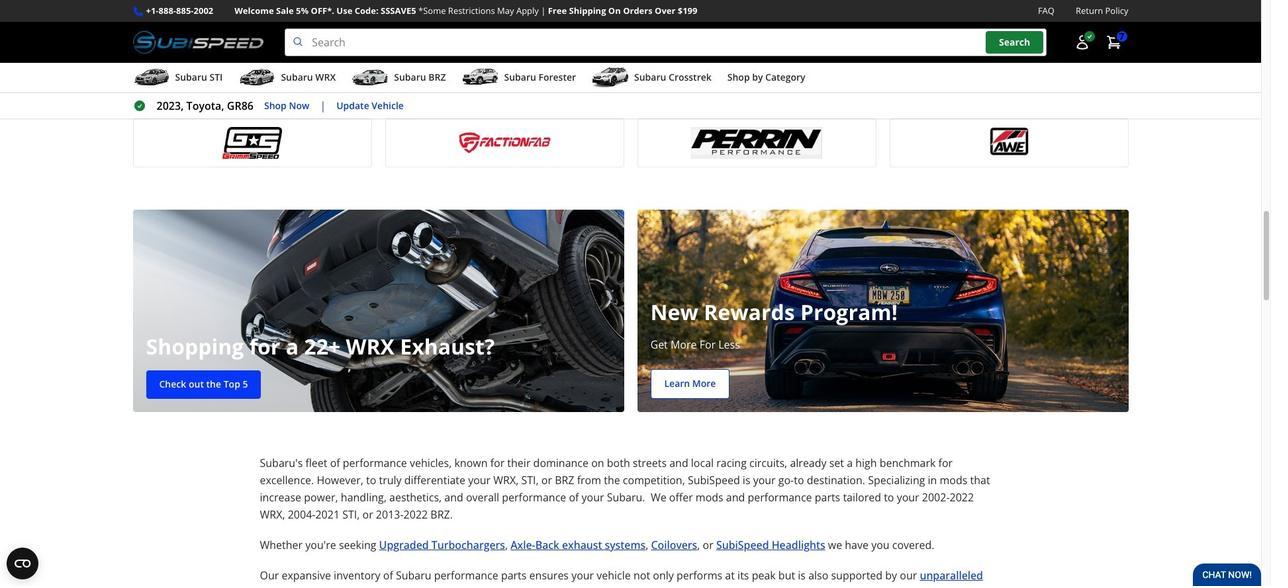 Task type: describe. For each thing, give the bounding box(es) containing it.
invidia logo image
[[141, 65, 363, 97]]

search input field
[[285, 29, 1047, 56]]

subispeed logo image
[[133, 29, 264, 56]]

a subaru forester thumbnail image image
[[462, 68, 499, 88]]

a subaru brz thumbnail image image
[[352, 68, 389, 88]]



Task type: locate. For each thing, give the bounding box(es) containing it.
a subaru wrx thumbnail image image
[[239, 68, 276, 88]]

awe tuning logo image
[[898, 127, 1120, 159]]

a subaru crosstrek thumbnail image image
[[592, 68, 629, 88]]

a subaru sti thumbnail image image
[[133, 68, 170, 88]]

button image
[[1075, 35, 1090, 50]]

olm logo image
[[394, 65, 616, 97]]

perrin logo image
[[646, 127, 868, 159]]

tomei logo image
[[898, 65, 1120, 97]]

open widget image
[[7, 548, 38, 580]]

grimmspeed logo image
[[141, 127, 363, 159]]

subispeed logo image
[[646, 65, 868, 97]]

factionfab logo image
[[394, 127, 616, 159]]



Task type: vqa. For each thing, say whether or not it's contained in the screenshot.
placed
no



